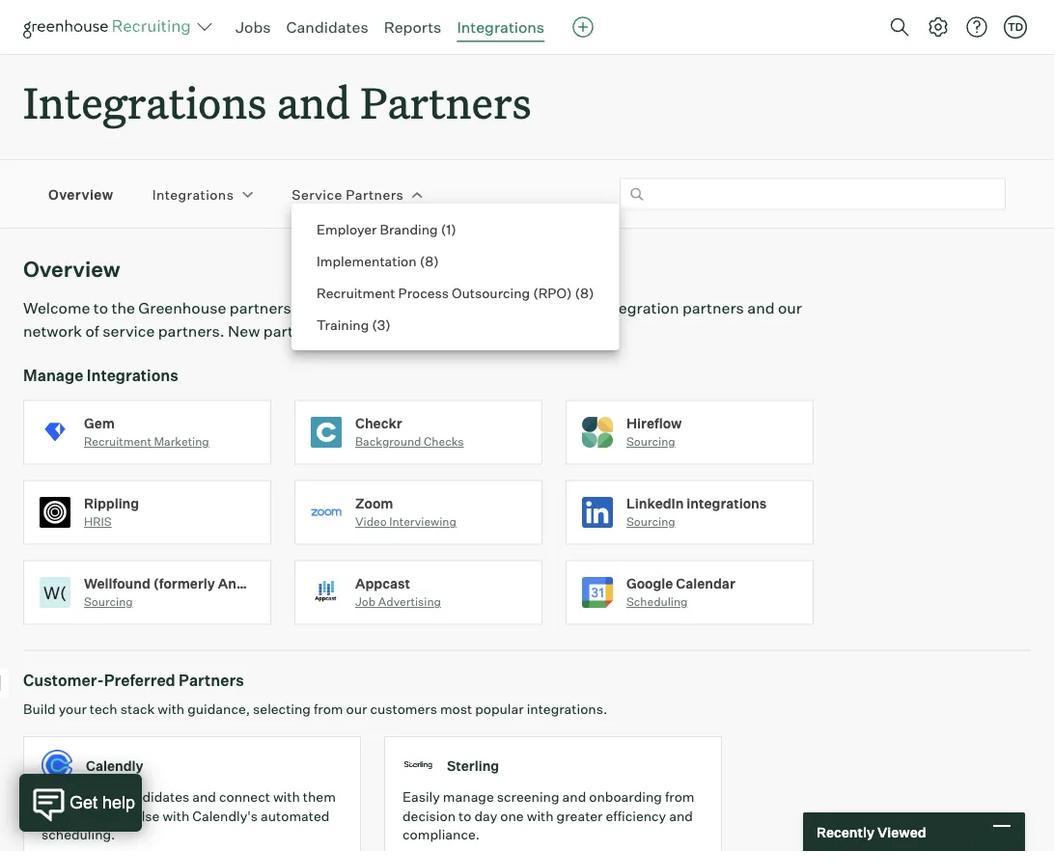 Task type: describe. For each thing, give the bounding box(es) containing it.
) right just
[[386, 316, 391, 333]]

( left a
[[372, 316, 377, 333]]

) right branding
[[451, 221, 456, 238]]

interviewing
[[389, 515, 457, 529]]

to inside welcome to the greenhouse partnerships page where you can explore our 450+ integration partners and our network of service partners. new partners are just a click away.
[[93, 299, 108, 318]]

else
[[134, 808, 160, 825]]

integrations for the right integrations link
[[457, 17, 545, 37]]

gem
[[84, 415, 115, 432]]

integrations and partners
[[23, 73, 532, 130]]

efficiency
[[606, 808, 666, 825]]

w(
[[43, 582, 67, 603]]

zoom video interviewing
[[355, 495, 457, 529]]

stack
[[120, 701, 155, 718]]

sourcing inside wellfound (formerly angellist talent) sourcing
[[84, 595, 133, 609]]

calendly's
[[192, 808, 258, 825]]

employer branding ( 1 )
[[317, 221, 456, 238]]

partnerships
[[230, 299, 322, 318]]

just
[[355, 322, 382, 341]]

search image
[[888, 15, 912, 39]]

manage
[[23, 366, 83, 385]]

google
[[627, 575, 673, 592]]

explore
[[471, 299, 525, 318]]

1 horizontal spatial our
[[529, 299, 553, 318]]

your
[[59, 701, 87, 718]]

greenhouse
[[138, 299, 226, 318]]

anyone
[[85, 808, 131, 825]]

candidates
[[119, 789, 189, 806]]

easily manage screening and onboarding from decision to day one with greater efficiency and compliance.
[[403, 789, 695, 844]]

with up the automated
[[273, 789, 300, 806]]

integrations
[[687, 495, 767, 512]]

build your tech stack with guidance, selecting from our customers most popular integrations.
[[23, 701, 608, 718]]

partners for integrations and partners
[[360, 73, 532, 130]]

0 horizontal spatial our
[[346, 701, 367, 718]]

0 vertical spatial overview
[[48, 186, 114, 203]]

recently
[[817, 824, 875, 841]]

td button
[[1004, 15, 1027, 39]]

service
[[292, 186, 342, 203]]

integrations.
[[527, 701, 608, 718]]

jobs
[[236, 17, 271, 37]]

page
[[325, 299, 362, 318]]

1 vertical spatial partners
[[346, 186, 404, 203]]

to inside easily manage screening and onboarding from decision to day one with greater efficiency and compliance.
[[459, 808, 472, 825]]

marketing
[[154, 435, 209, 449]]

appcast job advertising
[[355, 575, 441, 609]]

process
[[398, 284, 449, 301]]

gem recruitment marketing
[[84, 415, 209, 449]]

sourcing inside hireflow sourcing
[[627, 435, 676, 449]]

1 horizontal spatial 8
[[580, 284, 589, 301]]

and inside welcome to the greenhouse partnerships page where you can explore our 450+ integration partners and our network of service partners. new partners are just a click away.
[[748, 299, 775, 318]]

selecting
[[253, 701, 311, 718]]

checks
[[424, 435, 464, 449]]

recruitment process outsourcing (rpo) ( 8 )
[[317, 284, 594, 301]]

overview link
[[48, 185, 114, 204]]

1 horizontal spatial partners
[[683, 299, 744, 318]]

(rpo)
[[533, 284, 572, 301]]

employer
[[317, 221, 377, 238]]

outsourcing
[[452, 284, 530, 301]]

compliance.
[[403, 827, 480, 844]]

jobs link
[[236, 17, 271, 37]]

implementation ( 8 )
[[317, 253, 439, 269]]

where
[[365, 299, 409, 318]]

implementation
[[317, 253, 417, 269]]

checkr
[[355, 415, 402, 432]]

integrations for integrations and partners
[[23, 73, 267, 130]]

service
[[103, 322, 155, 341]]

menu containing employer branding
[[292, 204, 619, 351]]

top
[[95, 789, 117, 806]]

from inside easily manage screening and onboarding from decision to day one with greater efficiency and compliance.
[[665, 789, 695, 806]]

impress top candidates and connect with them before anyone else with calendly's automated scheduling.
[[42, 789, 336, 844]]

wellfound
[[84, 575, 150, 592]]

before
[[42, 808, 82, 825]]

service partners link
[[292, 185, 404, 204]]

0 horizontal spatial integrations link
[[152, 185, 234, 204]]

1 vertical spatial overview
[[23, 256, 120, 283]]

hireflow
[[627, 415, 682, 432]]

0 vertical spatial from
[[314, 701, 343, 718]]

welcome
[[23, 299, 90, 318]]

) up 'process'
[[434, 253, 439, 269]]

angellist
[[218, 575, 282, 592]]

network
[[23, 322, 82, 341]]

customer-
[[23, 671, 104, 691]]

most
[[440, 701, 472, 718]]

candidates link
[[286, 17, 369, 37]]

rippling hris
[[84, 495, 139, 529]]

background
[[355, 435, 421, 449]]

of
[[85, 322, 99, 341]]

scheduling.
[[42, 827, 115, 844]]

with down the candidates
[[163, 808, 190, 825]]

candidates
[[286, 17, 369, 37]]

appcast
[[355, 575, 410, 592]]

can
[[442, 299, 468, 318]]

automated
[[261, 808, 330, 825]]

0 horizontal spatial partners
[[263, 322, 325, 341]]

(formerly
[[153, 575, 215, 592]]

1 horizontal spatial integrations link
[[457, 17, 545, 37]]

service partners
[[292, 186, 404, 203]]

greenhouse recruiting image
[[23, 15, 197, 39]]



Task type: vqa. For each thing, say whether or not it's contained in the screenshot.
AGO corresponding to Requested
no



Task type: locate. For each thing, give the bounding box(es) containing it.
partners down reports
[[360, 73, 532, 130]]

sourcing inside 'linkedin integrations sourcing'
[[627, 515, 676, 529]]

hireflow sourcing
[[627, 415, 682, 449]]

1 vertical spatial sourcing
[[627, 515, 676, 529]]

from
[[314, 701, 343, 718], [665, 789, 695, 806]]

1 horizontal spatial recruitment
[[317, 284, 395, 301]]

partners right the integration
[[683, 299, 744, 318]]

with inside easily manage screening and onboarding from decision to day one with greater efficiency and compliance.
[[527, 808, 554, 825]]

new
[[228, 322, 260, 341]]

reports
[[384, 17, 442, 37]]

1 horizontal spatial to
[[459, 808, 472, 825]]

1 vertical spatial recruitment
[[84, 435, 151, 449]]

0 vertical spatial recruitment
[[317, 284, 395, 301]]

2 horizontal spatial our
[[778, 299, 802, 318]]

google calendar scheduling
[[627, 575, 736, 609]]

branding
[[380, 221, 438, 238]]

the
[[112, 299, 135, 318]]

from up 'efficiency'
[[665, 789, 695, 806]]

you
[[412, 299, 439, 318]]

and
[[277, 73, 351, 130], [748, 299, 775, 318], [192, 789, 216, 806], [563, 789, 586, 806], [669, 808, 693, 825]]

our
[[529, 299, 553, 318], [778, 299, 802, 318], [346, 701, 367, 718]]

with down screening
[[527, 808, 554, 825]]

2 vertical spatial partners
[[179, 671, 244, 691]]

recruitment
[[317, 284, 395, 301], [84, 435, 151, 449]]

0 vertical spatial partners
[[360, 73, 532, 130]]

1 vertical spatial from
[[665, 789, 695, 806]]

partners for customer-preferred partners
[[179, 671, 244, 691]]

partners down partnerships
[[263, 322, 325, 341]]

connect
[[219, 789, 270, 806]]

8 up 'process'
[[425, 253, 434, 269]]

sourcing
[[627, 435, 676, 449], [627, 515, 676, 529], [84, 595, 133, 609]]

calendly
[[86, 757, 143, 774]]

recruitment up training ( 3 )
[[317, 284, 395, 301]]

linkedin
[[627, 495, 684, 512]]

with
[[158, 701, 185, 718], [273, 789, 300, 806], [163, 808, 190, 825], [527, 808, 554, 825]]

1 horizontal spatial from
[[665, 789, 695, 806]]

preferred
[[104, 671, 175, 691]]

welcome to the greenhouse partnerships page where you can explore our 450+ integration partners and our network of service partners. new partners are just a click away.
[[23, 299, 802, 341]]

manage integrations
[[23, 366, 178, 385]]

to left the
[[93, 299, 108, 318]]

0 vertical spatial integrations link
[[457, 17, 545, 37]]

1 vertical spatial 8
[[580, 284, 589, 301]]

recruitment down "gem"
[[84, 435, 151, 449]]

configure image
[[927, 15, 950, 39]]

0 vertical spatial to
[[93, 299, 108, 318]]

build
[[23, 701, 56, 718]]

tech
[[90, 701, 118, 718]]

1 vertical spatial to
[[459, 808, 472, 825]]

sourcing down wellfound at the left bottom of page
[[84, 595, 133, 609]]

( right branding
[[441, 221, 446, 238]]

partners up guidance, at bottom left
[[179, 671, 244, 691]]

zoom
[[355, 495, 393, 512]]

(
[[441, 221, 446, 238], [420, 253, 425, 269], [575, 284, 580, 301], [372, 316, 377, 333]]

day
[[474, 808, 498, 825]]

0 vertical spatial sourcing
[[627, 435, 676, 449]]

sterling
[[447, 757, 499, 774]]

)
[[451, 221, 456, 238], [434, 253, 439, 269], [589, 284, 594, 301], [386, 316, 391, 333]]

click
[[397, 322, 430, 341]]

overview
[[48, 186, 114, 203], [23, 256, 120, 283]]

8
[[425, 253, 434, 269], [580, 284, 589, 301]]

decision
[[403, 808, 456, 825]]

calendar
[[676, 575, 736, 592]]

integrations link
[[457, 17, 545, 37], [152, 185, 234, 204]]

recruitment inside gem recruitment marketing
[[84, 435, 151, 449]]

integrations for the left integrations link
[[152, 186, 234, 203]]

sourcing down linkedin
[[627, 515, 676, 529]]

integration
[[600, 299, 679, 318]]

0 horizontal spatial to
[[93, 299, 108, 318]]

0 vertical spatial partners
[[683, 299, 744, 318]]

linkedin integrations sourcing
[[627, 495, 767, 529]]

menu
[[292, 204, 619, 351]]

1 vertical spatial partners
[[263, 322, 325, 341]]

partners up employer branding ( 1 )
[[346, 186, 404, 203]]

wellfound (formerly angellist talent) sourcing
[[84, 575, 332, 609]]

integrations
[[457, 17, 545, 37], [23, 73, 267, 130], [152, 186, 234, 203], [87, 366, 178, 385]]

450+
[[556, 299, 596, 318]]

talent)
[[284, 575, 332, 592]]

to
[[93, 299, 108, 318], [459, 808, 472, 825]]

0 horizontal spatial recruitment
[[84, 435, 151, 449]]

with right stack
[[158, 701, 185, 718]]

scheduling
[[627, 595, 688, 609]]

training ( 3 )
[[317, 316, 391, 333]]

training
[[317, 316, 369, 333]]

0 horizontal spatial 8
[[425, 253, 434, 269]]

td button
[[1000, 12, 1031, 42]]

greater
[[557, 808, 603, 825]]

onboarding
[[589, 789, 662, 806]]

a
[[385, 322, 394, 341]]

None text field
[[620, 178, 1006, 210]]

them
[[303, 789, 336, 806]]

( right (rpo)
[[575, 284, 580, 301]]

recruitment inside menu
[[317, 284, 395, 301]]

easily
[[403, 789, 440, 806]]

to down manage
[[459, 808, 472, 825]]

advertising
[[378, 595, 441, 609]]

from right selecting
[[314, 701, 343, 718]]

0 vertical spatial 8
[[425, 253, 434, 269]]

guidance,
[[188, 701, 250, 718]]

customer-preferred partners
[[23, 671, 244, 691]]

2 vertical spatial sourcing
[[84, 595, 133, 609]]

8 right (rpo)
[[580, 284, 589, 301]]

partners
[[360, 73, 532, 130], [346, 186, 404, 203], [179, 671, 244, 691]]

) right (rpo)
[[589, 284, 594, 301]]

checkr background checks
[[355, 415, 464, 449]]

( up 'process'
[[420, 253, 425, 269]]

1
[[446, 221, 451, 238]]

are
[[329, 322, 352, 341]]

screening
[[497, 789, 560, 806]]

popular
[[475, 701, 524, 718]]

rippling
[[84, 495, 139, 512]]

hris
[[84, 515, 112, 529]]

sourcing down hireflow
[[627, 435, 676, 449]]

manage
[[443, 789, 494, 806]]

viewed
[[878, 824, 927, 841]]

0 horizontal spatial from
[[314, 701, 343, 718]]

1 vertical spatial integrations link
[[152, 185, 234, 204]]

td
[[1008, 20, 1024, 33]]

one
[[501, 808, 524, 825]]

and inside impress top candidates and connect with them before anyone else with calendly's automated scheduling.
[[192, 789, 216, 806]]



